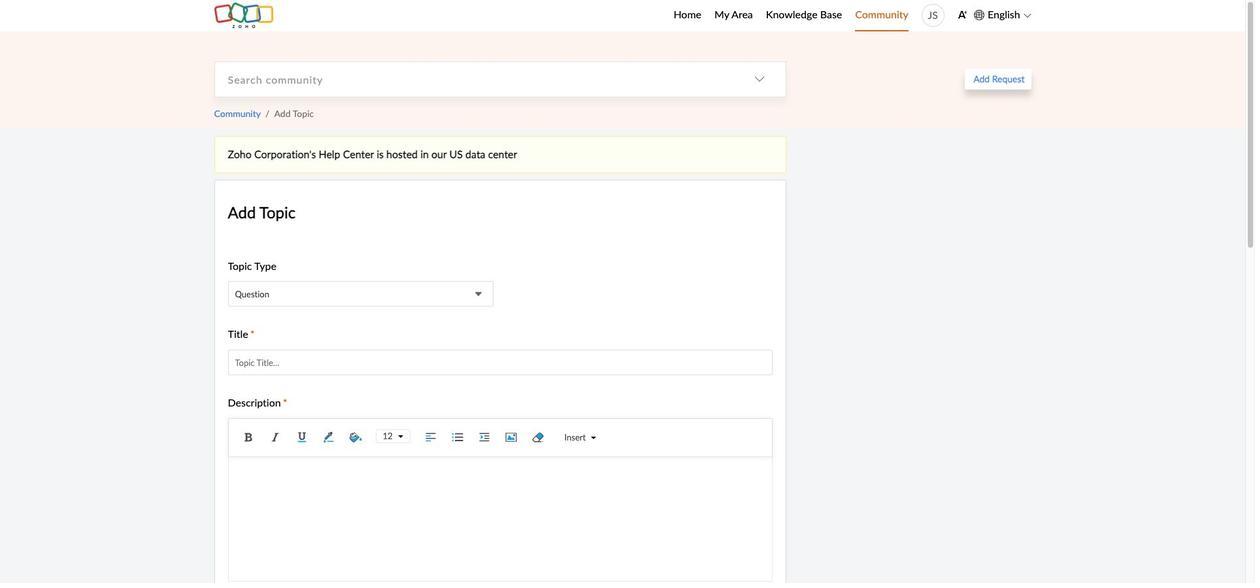 Task type: vqa. For each thing, say whether or not it's contained in the screenshot.
choose category ELEMENT
yes



Task type: describe. For each thing, give the bounding box(es) containing it.
clear formatting image
[[528, 427, 548, 447]]

italic (ctrl+i) image
[[265, 427, 285, 447]]

topic type element
[[228, 281, 494, 307]]

choose category element
[[733, 62, 786, 97]]

bold (ctrl+b) image
[[238, 427, 258, 447]]

indent image
[[474, 427, 494, 447]]

font color image
[[319, 427, 338, 447]]

user preference element
[[958, 6, 968, 26]]

align image
[[421, 427, 440, 447]]

background color image
[[346, 427, 365, 447]]

Topic Title... field
[[228, 350, 773, 375]]



Task type: locate. For each thing, give the bounding box(es) containing it.
insert image image
[[501, 427, 521, 447]]

underline (ctrl+u) image
[[292, 427, 312, 447]]

user preference image
[[958, 10, 968, 20]]

insert options image
[[586, 435, 597, 440]]

font size image
[[393, 434, 403, 439]]

lists image
[[448, 427, 467, 447]]

choose languages element
[[974, 7, 1032, 23]]

Search community  field
[[215, 62, 733, 97]]

choose category image
[[754, 74, 765, 84]]



